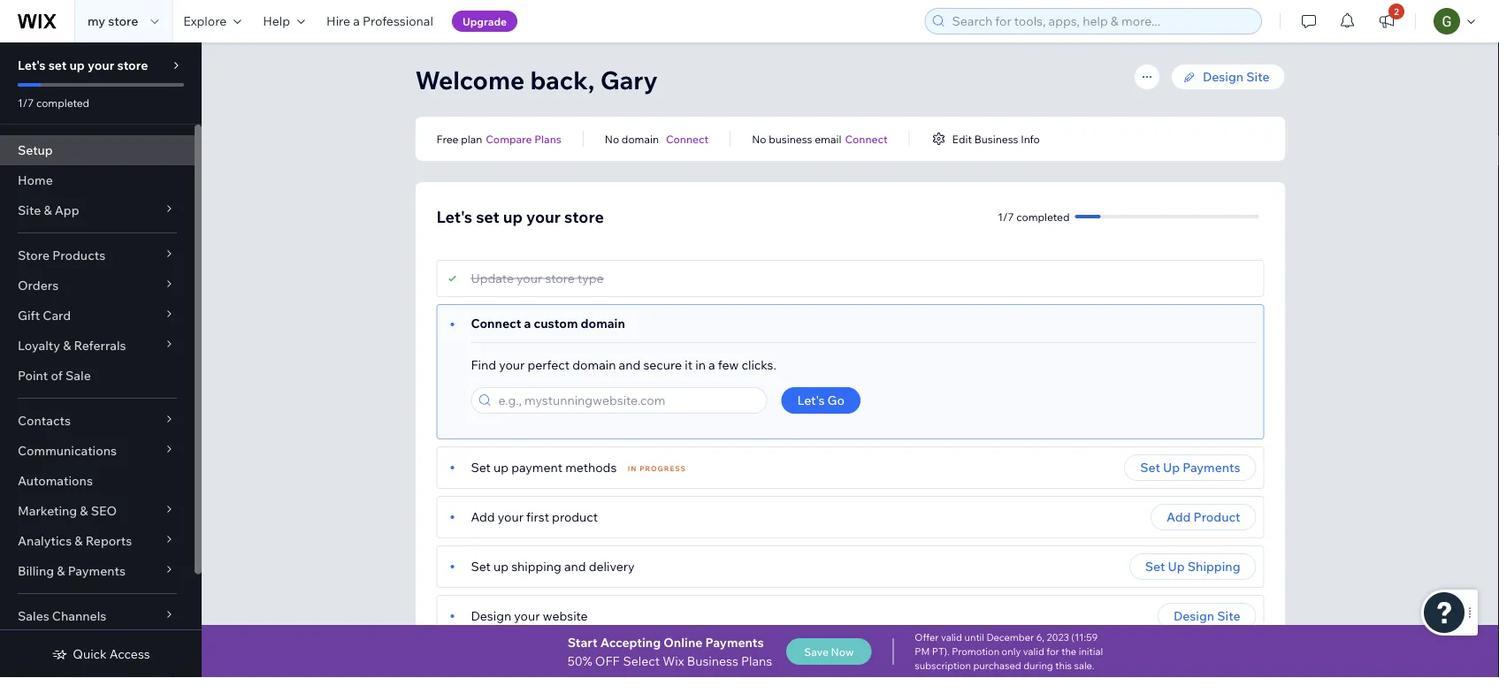 Task type: locate. For each thing, give the bounding box(es) containing it.
clicks.
[[742, 357, 777, 373]]

hire a professional
[[326, 13, 433, 29]]

1 horizontal spatial connect link
[[845, 131, 888, 147]]

1 horizontal spatial plans
[[741, 653, 772, 669]]

get left started
[[1172, 658, 1194, 674]]

store
[[108, 13, 138, 29], [117, 58, 148, 73], [564, 207, 604, 226], [545, 271, 575, 286]]

let's set up your store up update your store type
[[437, 207, 604, 226]]

no left the business
[[752, 132, 767, 146]]

1 vertical spatial valid
[[1023, 646, 1045, 658]]

1 vertical spatial up
[[1168, 559, 1185, 575]]

hire a professional link
[[316, 0, 444, 42]]

0 horizontal spatial a
[[353, 13, 360, 29]]

access
[[110, 647, 150, 662]]

promotion
[[952, 646, 1000, 658]]

get inside "button"
[[1172, 658, 1194, 674]]

up
[[69, 58, 85, 73], [503, 207, 523, 226], [494, 460, 509, 475], [494, 559, 509, 575]]

google
[[630, 658, 673, 674]]

0 horizontal spatial let's set up your store
[[18, 58, 148, 73]]

completed down info
[[1017, 210, 1070, 223]]

0 vertical spatial 1/7 completed
[[18, 96, 89, 109]]

0 horizontal spatial business
[[687, 653, 739, 669]]

payments up product
[[1183, 460, 1241, 475]]

0 vertical spatial a
[[353, 13, 360, 29]]

payments right online
[[706, 635, 764, 650]]

referrals
[[74, 338, 126, 353]]

2 add from the left
[[1167, 510, 1191, 525]]

1 horizontal spatial connect
[[666, 132, 709, 146]]

get started button
[[1156, 653, 1257, 679]]

1 horizontal spatial payments
[[706, 635, 764, 650]]

design
[[1203, 69, 1244, 84], [471, 609, 511, 624], [1174, 609, 1215, 624]]

in
[[628, 464, 637, 473]]

6,
[[1036, 632, 1045, 644]]

0 horizontal spatial connect link
[[666, 131, 709, 147]]

0 vertical spatial business
[[975, 132, 1019, 146]]

up up setup link
[[69, 58, 85, 73]]

1 vertical spatial design site
[[1174, 609, 1241, 624]]

go
[[828, 393, 845, 408]]

get
[[471, 658, 492, 674], [1172, 658, 1194, 674]]

let's go
[[797, 393, 845, 408]]

email
[[815, 132, 842, 146]]

1 vertical spatial domain
[[581, 316, 625, 331]]

site inside popup button
[[18, 203, 41, 218]]

payments for set up payments
[[1183, 460, 1241, 475]]

a for professional
[[353, 13, 360, 29]]

0 vertical spatial 1/7
[[18, 96, 34, 109]]

& for site
[[44, 203, 52, 218]]

0 horizontal spatial connect
[[471, 316, 521, 331]]

first
[[526, 510, 549, 525]]

1 vertical spatial business
[[687, 653, 739, 669]]

plans right compare
[[534, 132, 562, 146]]

app
[[55, 203, 79, 218]]

1 horizontal spatial get
[[1172, 658, 1194, 674]]

2 vertical spatial domain
[[573, 357, 616, 373]]

online
[[664, 635, 703, 650]]

up up add product
[[1163, 460, 1180, 475]]

no
[[605, 132, 619, 146], [752, 132, 767, 146]]

1 vertical spatial 1/7
[[998, 210, 1014, 223]]

1 add from the left
[[471, 510, 495, 525]]

start accepting online payments 50% off select wix business plans
[[568, 635, 772, 669]]

update
[[471, 271, 514, 286]]

find
[[471, 357, 496, 373]]

domain down gary
[[622, 132, 659, 146]]

1/7 inside sidebar element
[[18, 96, 34, 109]]

& inside dropdown button
[[75, 533, 83, 549]]

1/7 completed inside sidebar element
[[18, 96, 89, 109]]

payment
[[511, 460, 563, 475]]

edit
[[952, 132, 972, 146]]

set for set up shipping
[[1145, 559, 1165, 575]]

loyalty & referrals
[[18, 338, 126, 353]]

let's go button
[[782, 387, 861, 414]]

set left payment
[[471, 460, 491, 475]]

set left "shipping"
[[471, 559, 491, 575]]

1 vertical spatial plans
[[741, 653, 772, 669]]

1 horizontal spatial 1/7 completed
[[998, 210, 1070, 223]]

2 horizontal spatial payments
[[1183, 460, 1241, 475]]

valid
[[941, 632, 962, 644], [1023, 646, 1045, 658]]

upgrade button
[[452, 11, 518, 32]]

add your first product
[[471, 510, 598, 525]]

business inside the start accepting online payments 50% off select wix business plans
[[687, 653, 739, 669]]

1 vertical spatial payments
[[68, 564, 126, 579]]

pm
[[915, 646, 930, 658]]

1 horizontal spatial a
[[524, 316, 531, 331]]

plans left save
[[741, 653, 772, 669]]

get started
[[1172, 658, 1241, 674]]

up for payments
[[1163, 460, 1180, 475]]

completed up setup
[[36, 96, 89, 109]]

1/7 completed down info
[[998, 210, 1070, 223]]

business down online
[[687, 653, 739, 669]]

2 horizontal spatial a
[[709, 357, 715, 373]]

automations link
[[0, 466, 195, 496]]

set up shipping
[[1145, 559, 1241, 575]]

0 horizontal spatial completed
[[36, 96, 89, 109]]

design your website
[[471, 609, 588, 624]]

add product
[[1167, 510, 1241, 525]]

off
[[595, 653, 620, 669]]

only
[[1002, 646, 1021, 658]]

store inside sidebar element
[[117, 58, 148, 73]]

0 horizontal spatial 1/7 completed
[[18, 96, 89, 109]]

subscription
[[915, 660, 971, 672]]

0 horizontal spatial let's
[[18, 58, 46, 73]]

get left found
[[471, 658, 492, 674]]

& right the loyalty
[[63, 338, 71, 353]]

your inside sidebar element
[[88, 58, 114, 73]]

no down gary
[[605, 132, 619, 146]]

2 vertical spatial payments
[[706, 635, 764, 650]]

0 vertical spatial domain
[[622, 132, 659, 146]]

design inside button
[[1174, 609, 1215, 624]]

0 horizontal spatial payments
[[68, 564, 126, 579]]

2
[[1394, 6, 1399, 17]]

set for set up payments
[[1140, 460, 1160, 475]]

your right the update
[[517, 271, 542, 286]]

1 vertical spatial let's
[[437, 207, 472, 226]]

analytics
[[18, 533, 72, 549]]

2 no from the left
[[752, 132, 767, 146]]

0 horizontal spatial add
[[471, 510, 495, 525]]

0 horizontal spatial 1/7
[[18, 96, 34, 109]]

a right in
[[709, 357, 715, 373]]

1 horizontal spatial completed
[[1017, 210, 1070, 223]]

0 horizontal spatial plans
[[534, 132, 562, 146]]

0 horizontal spatial get
[[471, 658, 492, 674]]

let's set up your store down my
[[18, 58, 148, 73]]

of
[[51, 368, 63, 383]]

0 vertical spatial site
[[1247, 69, 1270, 84]]

valid up 'during'
[[1023, 646, 1045, 658]]

store right my
[[108, 13, 138, 29]]

compare plans link
[[486, 131, 562, 147]]

store down the my store at left
[[117, 58, 148, 73]]

valid up pt).
[[941, 632, 962, 644]]

0 vertical spatial valid
[[941, 632, 962, 644]]

1 vertical spatial a
[[524, 316, 531, 331]]

payments
[[1183, 460, 1241, 475], [68, 564, 126, 579], [706, 635, 764, 650]]

1 horizontal spatial business
[[975, 132, 1019, 146]]

site inside button
[[1217, 609, 1241, 624]]

up up the update
[[503, 207, 523, 226]]

add inside button
[[1167, 510, 1191, 525]]

1/7 up setup
[[18, 96, 34, 109]]

payments inside button
[[1183, 460, 1241, 475]]

and left "secure"
[[619, 357, 641, 373]]

1/7 down edit business info
[[998, 210, 1014, 223]]

get for get found by customers on google
[[471, 658, 492, 674]]

progress
[[640, 464, 686, 473]]

1 vertical spatial site
[[18, 203, 41, 218]]

contacts
[[18, 413, 71, 429]]

save now
[[804, 645, 854, 659]]

set up the update
[[476, 207, 500, 226]]

by
[[532, 658, 546, 674]]

business inside 'edit business info' button
[[975, 132, 1019, 146]]

domain up the find your perfect domain and secure it in a few clicks.
[[581, 316, 625, 331]]

pt).
[[932, 646, 950, 658]]

0 vertical spatial set
[[48, 58, 67, 73]]

reports
[[86, 533, 132, 549]]

a
[[353, 13, 360, 29], [524, 316, 531, 331], [709, 357, 715, 373]]

2 vertical spatial let's
[[797, 393, 825, 408]]

& left seo
[[80, 503, 88, 519]]

business left info
[[975, 132, 1019, 146]]

2 horizontal spatial connect
[[845, 132, 888, 146]]

& left reports
[[75, 533, 83, 549]]

1 get from the left
[[471, 658, 492, 674]]

communications
[[18, 443, 117, 459]]

1 horizontal spatial site
[[1217, 609, 1241, 624]]

your left website
[[514, 609, 540, 624]]

help button
[[252, 0, 316, 42]]

add left product
[[1167, 510, 1191, 525]]

your for find
[[499, 357, 525, 373]]

1/7 completed up setup
[[18, 96, 89, 109]]

domain right perfect
[[573, 357, 616, 373]]

1 horizontal spatial 1/7
[[998, 210, 1014, 223]]

payments inside the start accepting online payments 50% off select wix business plans
[[706, 635, 764, 650]]

free
[[437, 132, 459, 146]]

in progress
[[628, 464, 686, 473]]

0 horizontal spatial set
[[48, 58, 67, 73]]

your right find
[[499, 357, 525, 373]]

now
[[831, 645, 854, 659]]

1 horizontal spatial add
[[1167, 510, 1191, 525]]

2 connect link from the left
[[845, 131, 888, 147]]

set inside sidebar element
[[48, 58, 67, 73]]

2 horizontal spatial site
[[1247, 69, 1270, 84]]

help
[[263, 13, 290, 29]]

and left delivery
[[564, 559, 586, 575]]

a right hire
[[353, 13, 360, 29]]

let's up the update
[[437, 207, 472, 226]]

0 vertical spatial completed
[[36, 96, 89, 109]]

orders button
[[0, 271, 195, 301]]

set left the shipping
[[1145, 559, 1165, 575]]

0 vertical spatial up
[[1163, 460, 1180, 475]]

0 horizontal spatial no
[[605, 132, 619, 146]]

0 vertical spatial let's
[[18, 58, 46, 73]]

& left 'app'
[[44, 203, 52, 218]]

seo
[[91, 503, 117, 519]]

a left custom
[[524, 316, 531, 331]]

welcome
[[415, 64, 525, 95]]

billing
[[18, 564, 54, 579]]

& for marketing
[[80, 503, 88, 519]]

set up add product button
[[1140, 460, 1160, 475]]

payments inside dropdown button
[[68, 564, 126, 579]]

&
[[44, 203, 52, 218], [63, 338, 71, 353], [80, 503, 88, 519], [75, 533, 83, 549], [57, 564, 65, 579]]

let's left go
[[797, 393, 825, 408]]

2 get from the left
[[1172, 658, 1194, 674]]

2 button
[[1368, 0, 1407, 42]]

quick
[[73, 647, 107, 662]]

edit business info button
[[931, 131, 1040, 147]]

store
[[18, 248, 50, 263]]

0 horizontal spatial site
[[18, 203, 41, 218]]

1 no from the left
[[605, 132, 619, 146]]

professional
[[363, 13, 433, 29]]

add
[[471, 510, 495, 525], [1167, 510, 1191, 525]]

add left first
[[471, 510, 495, 525]]

1 connect link from the left
[[666, 131, 709, 147]]

set up setup
[[48, 58, 67, 73]]

free plan compare plans
[[437, 132, 562, 146]]

your down my
[[88, 58, 114, 73]]

connect link
[[666, 131, 709, 147], [845, 131, 888, 147]]

your left first
[[498, 510, 524, 525]]

sales channels
[[18, 609, 106, 624]]

1 vertical spatial set
[[476, 207, 500, 226]]

connect link for no domain connect
[[666, 131, 709, 147]]

2 vertical spatial site
[[1217, 609, 1241, 624]]

shipping
[[1188, 559, 1241, 575]]

0 vertical spatial let's set up your store
[[18, 58, 148, 73]]

on
[[613, 658, 627, 674]]

quick access
[[73, 647, 150, 662]]

set up payment methods
[[471, 460, 617, 475]]

0 horizontal spatial and
[[564, 559, 586, 575]]

1 horizontal spatial let's set up your store
[[437, 207, 604, 226]]

up left the shipping
[[1168, 559, 1185, 575]]

50%
[[568, 653, 592, 669]]

1 horizontal spatial no
[[752, 132, 767, 146]]

2 horizontal spatial let's
[[797, 393, 825, 408]]

domain for perfect
[[573, 357, 616, 373]]

0 vertical spatial plans
[[534, 132, 562, 146]]

setup
[[18, 142, 53, 158]]

marketing
[[18, 503, 77, 519]]

point of sale link
[[0, 361, 195, 391]]

let's up setup
[[18, 58, 46, 73]]

up
[[1163, 460, 1180, 475], [1168, 559, 1185, 575]]

& right billing
[[57, 564, 65, 579]]

payments down analytics & reports dropdown button
[[68, 564, 126, 579]]

0 vertical spatial payments
[[1183, 460, 1241, 475]]

0 vertical spatial and
[[619, 357, 641, 373]]



Task type: describe. For each thing, give the bounding box(es) containing it.
no for no domain connect
[[605, 132, 619, 146]]

info
[[1021, 132, 1040, 146]]

set for set up shipping and delivery
[[471, 559, 491, 575]]

completed inside sidebar element
[[36, 96, 89, 109]]

get found by customers on google
[[471, 658, 673, 674]]

offer
[[915, 632, 939, 644]]

your for design
[[514, 609, 540, 624]]

business
[[769, 132, 813, 146]]

accepting
[[600, 635, 661, 650]]

2 vertical spatial a
[[709, 357, 715, 373]]

shipping
[[511, 559, 562, 575]]

your for update
[[517, 271, 542, 286]]

connect a custom domain
[[471, 316, 625, 331]]

contacts button
[[0, 406, 195, 436]]

setup link
[[0, 135, 195, 165]]

type
[[578, 271, 604, 286]]

up for shipping
[[1168, 559, 1185, 575]]

& for billing
[[57, 564, 65, 579]]

plans inside the start accepting online payments 50% off select wix business plans
[[741, 653, 772, 669]]

found
[[495, 658, 529, 674]]

for
[[1047, 646, 1060, 658]]

add for add your first product
[[471, 510, 495, 525]]

1 vertical spatial and
[[564, 559, 586, 575]]

my store
[[88, 13, 138, 29]]

plan
[[461, 132, 482, 146]]

a for custom
[[524, 316, 531, 331]]

started
[[1197, 658, 1241, 674]]

let's inside sidebar element
[[18, 58, 46, 73]]

let's inside "button"
[[797, 393, 825, 408]]

1 vertical spatial 1/7 completed
[[998, 210, 1070, 223]]

this
[[1056, 660, 1072, 672]]

no for no business email connect
[[752, 132, 767, 146]]

gift card button
[[0, 301, 195, 331]]

quick access button
[[52, 647, 150, 663]]

save now button
[[787, 639, 872, 665]]

1 vertical spatial completed
[[1017, 210, 1070, 223]]

1 vertical spatial let's set up your store
[[437, 207, 604, 226]]

hire
[[326, 13, 350, 29]]

store left type on the left
[[545, 271, 575, 286]]

gary
[[600, 64, 658, 95]]

no domain connect
[[605, 132, 709, 146]]

products
[[52, 248, 105, 263]]

automations
[[18, 473, 93, 489]]

compare
[[486, 132, 532, 146]]

methods
[[565, 460, 617, 475]]

home
[[18, 173, 53, 188]]

0 horizontal spatial valid
[[941, 632, 962, 644]]

let's set up your store inside sidebar element
[[18, 58, 148, 73]]

save
[[804, 645, 829, 659]]

communications button
[[0, 436, 195, 466]]

loyalty & referrals button
[[0, 331, 195, 361]]

marketing & seo
[[18, 503, 117, 519]]

1 horizontal spatial let's
[[437, 207, 472, 226]]

1 horizontal spatial valid
[[1023, 646, 1045, 658]]

1 horizontal spatial and
[[619, 357, 641, 373]]

sales
[[18, 609, 49, 624]]

add for add product
[[1167, 510, 1191, 525]]

card
[[43, 308, 71, 323]]

store up type on the left
[[564, 207, 604, 226]]

& for analytics
[[75, 533, 83, 549]]

get for get started
[[1172, 658, 1194, 674]]

add product button
[[1151, 504, 1257, 531]]

site & app
[[18, 203, 79, 218]]

set for set up payment methods
[[471, 460, 491, 475]]

e.g., mystunningwebsite.com field
[[493, 388, 761, 413]]

gift card
[[18, 308, 71, 323]]

loyalty
[[18, 338, 60, 353]]

payments for billing & payments
[[68, 564, 126, 579]]

1 horizontal spatial set
[[476, 207, 500, 226]]

start
[[568, 635, 598, 650]]

billing & payments
[[18, 564, 126, 579]]

point of sale
[[18, 368, 91, 383]]

up left payment
[[494, 460, 509, 475]]

up left "shipping"
[[494, 559, 509, 575]]

delivery
[[589, 559, 635, 575]]

edit business info
[[952, 132, 1040, 146]]

wix
[[663, 653, 684, 669]]

product
[[552, 510, 598, 525]]

orders
[[18, 278, 59, 293]]

sale.
[[1074, 660, 1095, 672]]

site & app button
[[0, 196, 195, 226]]

(11:59
[[1072, 632, 1098, 644]]

find your perfect domain and secure it in a few clicks.
[[471, 357, 777, 373]]

Search for tools, apps, help & more... field
[[947, 9, 1256, 34]]

store products
[[18, 248, 105, 263]]

sale
[[65, 368, 91, 383]]

set up payments button
[[1125, 455, 1257, 481]]

custom
[[534, 316, 578, 331]]

design site inside button
[[1174, 609, 1241, 624]]

update your store type
[[471, 271, 604, 286]]

explore
[[183, 13, 227, 29]]

set up payments
[[1140, 460, 1241, 475]]

website
[[543, 609, 588, 624]]

offer valid until december 6, 2023 (11:59 pm pt). promotion only valid for the initial subscription purchased during this sale.
[[915, 632, 1103, 672]]

2023
[[1047, 632, 1069, 644]]

set up shipping button
[[1129, 554, 1257, 580]]

until
[[965, 632, 985, 644]]

domain for custom
[[581, 316, 625, 331]]

channels
[[52, 609, 106, 624]]

analytics & reports button
[[0, 526, 195, 556]]

the
[[1062, 646, 1077, 658]]

your for add
[[498, 510, 524, 525]]

billing & payments button
[[0, 556, 195, 587]]

connect link for no business email connect
[[845, 131, 888, 147]]

& for loyalty
[[63, 338, 71, 353]]

product
[[1194, 510, 1241, 525]]

sidebar element
[[0, 42, 202, 679]]

your up update your store type
[[526, 207, 561, 226]]

up inside sidebar element
[[69, 58, 85, 73]]

gift
[[18, 308, 40, 323]]

it
[[685, 357, 693, 373]]

0 vertical spatial design site
[[1203, 69, 1270, 84]]



Task type: vqa. For each thing, say whether or not it's contained in the screenshot.
'EDIT BUSINESS INFO' button
yes



